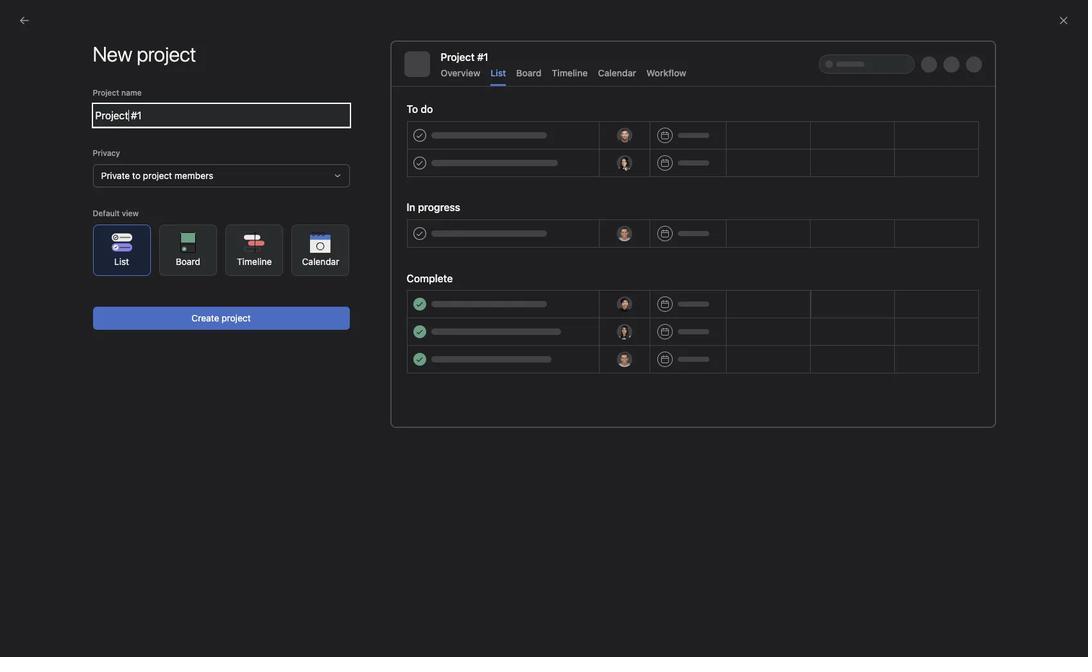 Task type: describe. For each thing, give the bounding box(es) containing it.
overview inside my workspace overview
[[170, 60, 209, 71]]

projects element
[[0, 204, 154, 271]]

project inside button
[[222, 313, 251, 324]]

explore
[[378, 427, 409, 438]]

created
[[799, 419, 830, 430]]

go back image
[[19, 15, 30, 26]]

hasn't
[[771, 419, 796, 430]]

this team hasn't created any goals yet
[[728, 419, 887, 430]]

my for my workspace
[[33, 299, 46, 310]]

on
[[833, 256, 844, 267]]

privacy
[[93, 148, 120, 158]]

any
[[833, 419, 847, 430]]

new for new project
[[378, 247, 397, 258]]

my first portfolio link
[[8, 248, 146, 269]]

new project
[[93, 42, 196, 66]]

workflow
[[647, 67, 687, 78]]

0 horizontal spatial board
[[176, 256, 200, 267]]

collect information from your teammates using forms in projects. any form associated with a project on this team will appear here.
[[728, 227, 900, 281]]

new project
[[378, 247, 428, 258]]

1 vertical spatial timeline
[[237, 256, 272, 267]]

templates
[[332, 344, 392, 359]]

my workspace overview
[[170, 39, 253, 71]]

name
[[121, 88, 142, 98]]

close image
[[1059, 15, 1070, 26]]

information
[[759, 227, 806, 238]]

from
[[809, 227, 828, 238]]

my workspace
[[33, 299, 93, 310]]

1 horizontal spatial cross-function project plan
[[378, 284, 495, 295]]

send feedback link
[[641, 343, 695, 355]]

form
[[845, 242, 865, 252]]

new for new template
[[378, 388, 397, 399]]

default view
[[93, 209, 139, 218]]

my workspace
[[170, 39, 253, 54]]

in progress
[[407, 202, 461, 213]]

new template
[[378, 388, 437, 399]]

cross- inside projects element
[[33, 232, 61, 243]]

explore all templates
[[378, 427, 464, 438]]

complete
[[407, 273, 453, 285]]

goals
[[850, 419, 872, 430]]

global element
[[0, 31, 154, 109]]

forms
[[752, 242, 776, 252]]

0 horizontal spatial calendar
[[302, 256, 339, 267]]

overview button
[[170, 60, 209, 78]]

this
[[846, 256, 861, 267]]

project inside collect information from your teammates using forms in projects. any form associated with a project on this team will appear here.
[[802, 256, 831, 267]]

yet
[[874, 419, 887, 430]]

project inside dropdown button
[[143, 170, 172, 181]]

function inside the 'cross-function project plan' link
[[61, 232, 95, 243]]

hide sidebar image
[[17, 10, 27, 21]]

cross-function project plan inside projects element
[[33, 232, 147, 243]]

create project
[[192, 313, 251, 324]]

projects.
[[788, 242, 825, 252]]

in
[[779, 242, 786, 252]]

feedback
[[662, 344, 695, 353]]

create
[[192, 313, 219, 324]]

all
[[411, 427, 421, 438]]

1 horizontal spatial board
[[517, 67, 542, 78]]

private
[[101, 170, 130, 181]]

plan inside projects element
[[129, 232, 147, 243]]

portfolio
[[67, 252, 102, 263]]

create project button
[[93, 307, 350, 330]]

view
[[122, 209, 139, 218]]

members (1)
[[332, 105, 405, 120]]



Task type: vqa. For each thing, say whether or not it's contained in the screenshot.
the topmost Open user profile icon
no



Task type: locate. For each thing, give the bounding box(es) containing it.
0 horizontal spatial function
[[61, 232, 95, 243]]

2 vertical spatial new
[[378, 388, 397, 399]]

private to project members button
[[93, 164, 350, 188]]

0 vertical spatial calendar
[[598, 67, 637, 78]]

my inside teams element
[[33, 299, 46, 310]]

gr
[[671, 286, 682, 296]]

project
[[93, 88, 119, 98]]

0 horizontal spatial list
[[114, 256, 129, 267]]

using
[[728, 242, 750, 252]]

any
[[827, 242, 843, 252]]

function
[[61, 232, 95, 243], [407, 284, 442, 295]]

project
[[143, 170, 172, 181], [98, 232, 127, 243], [399, 247, 428, 258], [802, 256, 831, 267], [444, 284, 474, 295], [222, 313, 251, 324]]

team left will
[[864, 256, 884, 267]]

team right this
[[747, 419, 768, 430]]

board
[[517, 67, 542, 78], [176, 256, 200, 267]]

1 vertical spatial board
[[176, 256, 200, 267]]

0 horizontal spatial cross-function project plan
[[33, 232, 147, 243]]

1 horizontal spatial calendar
[[598, 67, 637, 78]]

to
[[132, 170, 141, 181]]

teammates
[[851, 227, 897, 238]]

1 vertical spatial cross-
[[378, 284, 407, 295]]

with
[[775, 256, 792, 267]]

your
[[830, 227, 849, 238]]

list
[[491, 67, 506, 78], [114, 256, 129, 267]]

my left workspace at the top
[[33, 299, 46, 310]]

1 vertical spatial calendar
[[302, 256, 339, 267]]

plan right complete
[[477, 284, 495, 295]]

my workspace link
[[8, 294, 146, 315]]

collect
[[728, 227, 757, 238]]

0 horizontal spatial team
[[747, 419, 768, 430]]

overview
[[170, 60, 209, 71], [441, 67, 481, 78]]

will
[[887, 256, 900, 267]]

0 vertical spatial timeline
[[552, 67, 588, 78]]

cross-function project plan
[[33, 232, 147, 243], [378, 284, 495, 295]]

cross-function project plan down "new project"
[[378, 284, 495, 295]]

function down "new project"
[[407, 284, 442, 295]]

this
[[728, 419, 745, 430]]

my first portfolio
[[33, 252, 102, 263]]

1 vertical spatial team
[[747, 419, 768, 430]]

members
[[175, 170, 213, 181]]

0 vertical spatial new
[[378, 247, 397, 258]]

this is a preview of your project image
[[391, 41, 996, 428]]

cross-function project plan link
[[8, 227, 147, 248]]

1 horizontal spatial cross-
[[378, 284, 407, 295]]

new send feedback
[[619, 344, 695, 353]]

0 vertical spatial cross-function project plan
[[33, 232, 147, 243]]

new
[[378, 247, 397, 258], [619, 344, 636, 353], [378, 388, 397, 399]]

my inside projects element
[[33, 252, 46, 263]]

function up my first portfolio link
[[61, 232, 95, 243]]

new for new send feedback
[[619, 344, 636, 353]]

calendar
[[598, 67, 637, 78], [302, 256, 339, 267]]

0 horizontal spatial cross-
[[33, 232, 61, 243]]

0 vertical spatial list
[[491, 67, 506, 78]]

Project name text field
[[93, 104, 350, 127]]

templates
[[423, 427, 464, 438]]

1 vertical spatial cross-function project plan
[[378, 284, 495, 295]]

0 horizontal spatial overview
[[170, 60, 209, 71]]

my left first
[[33, 252, 46, 263]]

0 vertical spatial team
[[864, 256, 884, 267]]

to do
[[407, 103, 433, 115]]

1 my from the top
[[33, 252, 46, 263]]

team
[[864, 256, 884, 267], [747, 419, 768, 430]]

1 horizontal spatial timeline
[[552, 67, 588, 78]]

template
[[399, 388, 437, 399]]

plan
[[129, 232, 147, 243], [477, 284, 495, 295]]

0 horizontal spatial plan
[[129, 232, 147, 243]]

1 horizontal spatial plan
[[477, 284, 495, 295]]

plan down 'view'
[[129, 232, 147, 243]]

cross-function project plan up portfolio
[[33, 232, 147, 243]]

teams element
[[0, 271, 154, 317]]

a
[[794, 256, 799, 267]]

0 vertical spatial plan
[[129, 232, 147, 243]]

0 vertical spatial my
[[33, 252, 46, 263]]

1 vertical spatial new
[[619, 344, 636, 353]]

project name
[[93, 88, 142, 98]]

cross-
[[33, 232, 61, 243], [378, 284, 407, 295]]

1 vertical spatial my
[[33, 299, 46, 310]]

1 vertical spatial list
[[114, 256, 129, 267]]

0 horizontal spatial timeline
[[237, 256, 272, 267]]

default
[[93, 209, 120, 218]]

appear
[[728, 270, 756, 281]]

0 vertical spatial cross-
[[33, 232, 61, 243]]

associated
[[728, 256, 772, 267]]

1 horizontal spatial function
[[407, 284, 442, 295]]

timeline
[[552, 67, 588, 78], [237, 256, 272, 267]]

overview down project #1
[[441, 67, 481, 78]]

0 vertical spatial function
[[61, 232, 95, 243]]

1 vertical spatial plan
[[477, 284, 495, 295]]

my
[[33, 252, 46, 263], [33, 299, 46, 310]]

here.
[[759, 270, 780, 281]]

first
[[48, 252, 65, 263]]

private to project members
[[101, 170, 213, 181]]

1 horizontal spatial team
[[864, 256, 884, 267]]

0 vertical spatial board
[[517, 67, 542, 78]]

my for my first portfolio
[[33, 252, 46, 263]]

1 horizontal spatial list
[[491, 67, 506, 78]]

send
[[641, 344, 660, 353]]

cross- up first
[[33, 232, 61, 243]]

overview down my workspace
[[170, 60, 209, 71]]

1 horizontal spatial overview
[[441, 67, 481, 78]]

list box
[[393, 5, 701, 26]]

project #1
[[441, 51, 489, 63]]

cross- down "new project"
[[378, 284, 407, 295]]

2 my from the top
[[33, 299, 46, 310]]

workspace
[[48, 299, 93, 310]]

team inside collect information from your teammates using forms in projects. any form associated with a project on this team will appear here.
[[864, 256, 884, 267]]

1 vertical spatial function
[[407, 284, 442, 295]]



